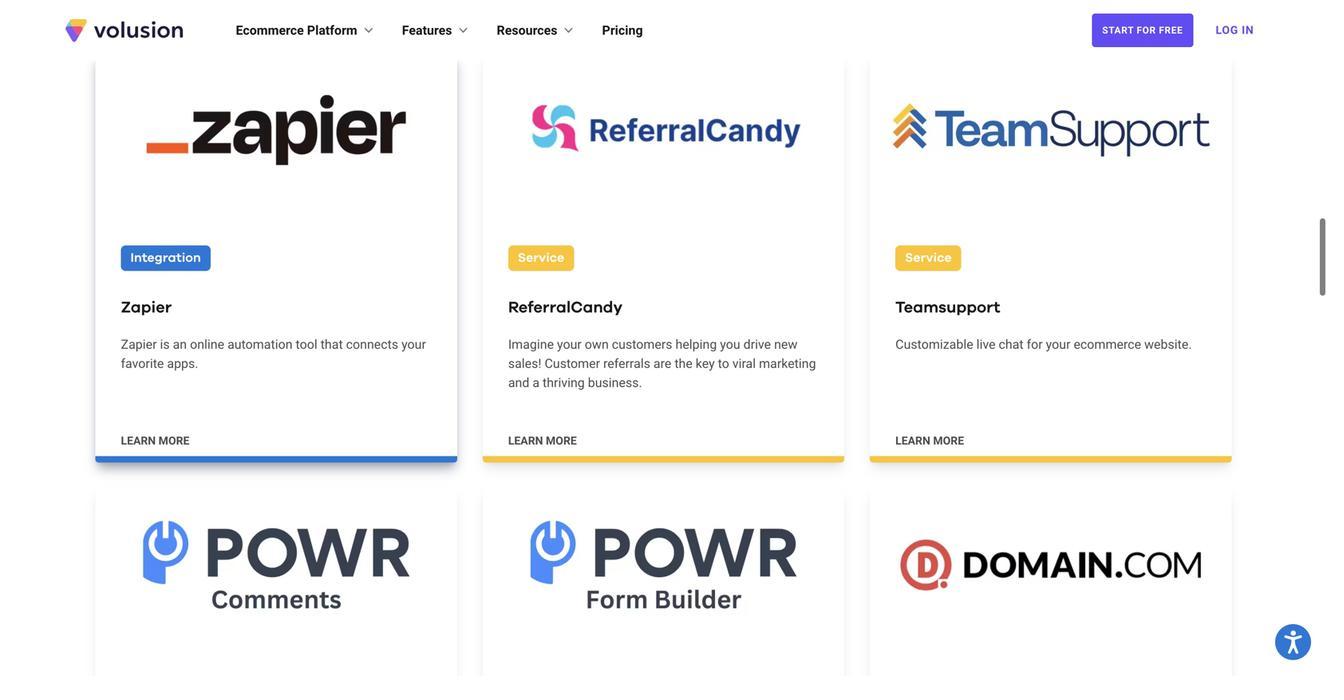 Task type: locate. For each thing, give the bounding box(es) containing it.
2 zapier from the top
[[121, 337, 157, 352]]

for
[[1027, 337, 1043, 352]]

customer
[[545, 356, 600, 371]]

2 your from the left
[[557, 337, 582, 352]]

learn more for zapier
[[121, 434, 190, 447]]

2 horizontal spatial more
[[933, 434, 964, 447]]

2 learn more from the left
[[508, 434, 577, 447]]

are
[[654, 356, 672, 371]]

2 horizontal spatial learn more
[[896, 434, 964, 447]]

zapier up is at the left of page
[[121, 300, 172, 316]]

1 zapier from the top
[[121, 300, 172, 316]]

learn more
[[121, 434, 190, 447], [508, 434, 577, 447], [896, 434, 964, 447]]

2 learn from the left
[[508, 434, 543, 447]]

service up teamsupport
[[905, 252, 952, 265]]

zapier inside zapier is an online automation tool that connects your favorite apps.
[[121, 337, 157, 352]]

0 horizontal spatial more
[[159, 434, 190, 447]]

more
[[159, 434, 190, 447], [546, 434, 577, 447], [933, 434, 964, 447]]

more for teamsupport
[[933, 434, 964, 447]]

referralcandy image
[[483, 53, 845, 207]]

0 horizontal spatial learn more
[[121, 434, 190, 447]]

you
[[720, 337, 741, 352]]

customers
[[612, 337, 673, 352]]

zapier
[[121, 300, 172, 316], [121, 337, 157, 352]]

1 horizontal spatial learn
[[508, 434, 543, 447]]

your up customer
[[557, 337, 582, 352]]

3 learn from the left
[[896, 434, 931, 447]]

and
[[508, 375, 530, 390]]

3 learn more from the left
[[896, 434, 964, 447]]

2 service from the left
[[905, 252, 952, 265]]

in
[[1242, 24, 1255, 37]]

more for referralcandy
[[546, 434, 577, 447]]

learn more button for referralcandy
[[508, 433, 577, 449]]

1 more from the left
[[159, 434, 190, 447]]

your right the connects
[[402, 337, 426, 352]]

learn for referralcandy
[[508, 434, 543, 447]]

own
[[585, 337, 609, 352]]

1 learn from the left
[[121, 434, 156, 447]]

0 horizontal spatial learn
[[121, 434, 156, 447]]

1 vertical spatial zapier
[[121, 337, 157, 352]]

learn for teamsupport
[[896, 434, 931, 447]]

is
[[160, 337, 170, 352]]

1 horizontal spatial service
[[905, 252, 952, 265]]

0 vertical spatial zapier
[[121, 300, 172, 316]]

learn more for referralcandy
[[508, 434, 577, 447]]

3 your from the left
[[1046, 337, 1071, 352]]

1 horizontal spatial your
[[557, 337, 582, 352]]

1 learn more button from the left
[[121, 433, 190, 449]]

service
[[518, 252, 565, 265], [905, 252, 952, 265]]

1 learn more from the left
[[121, 434, 190, 447]]

learn more button
[[121, 433, 190, 449], [508, 433, 577, 449], [896, 433, 964, 449]]

powr comments image
[[95, 488, 457, 642]]

1 horizontal spatial more
[[546, 434, 577, 447]]

imagine your own customers helping you drive new sales! customer referrals are the key to viral marketing and a thriving business.
[[508, 337, 816, 390]]

a
[[533, 375, 540, 390]]

your right for
[[1046, 337, 1071, 352]]

1 service from the left
[[518, 252, 565, 265]]

start
[[1103, 25, 1134, 36]]

ecommerce
[[236, 23, 304, 38]]

resources button
[[497, 21, 577, 40]]

2 horizontal spatial learn more button
[[896, 433, 964, 449]]

log in link
[[1207, 13, 1264, 48]]

zapier up favorite
[[121, 337, 157, 352]]

to
[[718, 356, 730, 371]]

marketing
[[759, 356, 816, 371]]

0 horizontal spatial service
[[518, 252, 565, 265]]

learn
[[121, 434, 156, 447], [508, 434, 543, 447], [896, 434, 931, 447]]

ecommerce platform
[[236, 23, 357, 38]]

service up 'referralcandy'
[[518, 252, 565, 265]]

2 learn more button from the left
[[508, 433, 577, 449]]

zapier is an online automation tool that connects your favorite apps.
[[121, 337, 426, 371]]

3 learn more button from the left
[[896, 433, 964, 449]]

connects
[[346, 337, 398, 352]]

1 horizontal spatial learn more button
[[508, 433, 577, 449]]

2 more from the left
[[546, 434, 577, 447]]

tool
[[296, 337, 318, 352]]

thriving
[[543, 375, 585, 390]]

1 horizontal spatial learn more
[[508, 434, 577, 447]]

0 horizontal spatial learn more button
[[121, 433, 190, 449]]

1 your from the left
[[402, 337, 426, 352]]

imagine
[[508, 337, 554, 352]]

teamsupport image
[[870, 53, 1232, 207]]

features button
[[402, 21, 471, 40]]

2 horizontal spatial your
[[1046, 337, 1071, 352]]

ecommerce
[[1074, 337, 1142, 352]]

referrals
[[604, 356, 651, 371]]

2 horizontal spatial learn
[[896, 434, 931, 447]]

0 horizontal spatial your
[[402, 337, 426, 352]]

zapier image
[[95, 53, 457, 207]]

your
[[402, 337, 426, 352], [557, 337, 582, 352], [1046, 337, 1071, 352]]

viral
[[733, 356, 756, 371]]

customizable live chat for your ecommerce website.
[[896, 337, 1192, 352]]

an
[[173, 337, 187, 352]]

3 more from the left
[[933, 434, 964, 447]]



Task type: describe. For each thing, give the bounding box(es) containing it.
learn more for teamsupport
[[896, 434, 964, 447]]

key
[[696, 356, 715, 371]]

live
[[977, 337, 996, 352]]

favorite
[[121, 356, 164, 371]]

zapier for zapier
[[121, 300, 172, 316]]

features
[[402, 23, 452, 38]]

start for free link
[[1092, 14, 1194, 47]]

learn more button for zapier
[[121, 433, 190, 449]]

apps.
[[167, 356, 198, 371]]

integration
[[131, 252, 201, 265]]

for
[[1137, 25, 1157, 36]]

resources
[[497, 23, 558, 38]]

helping
[[676, 337, 717, 352]]

free
[[1159, 25, 1183, 36]]

new
[[774, 337, 798, 352]]

that
[[321, 337, 343, 352]]

pricing
[[602, 23, 643, 38]]

the
[[675, 356, 693, 371]]

your inside zapier is an online automation tool that connects your favorite apps.
[[402, 337, 426, 352]]

website.
[[1145, 337, 1192, 352]]

chat
[[999, 337, 1024, 352]]

customizable
[[896, 337, 974, 352]]

drive
[[744, 337, 771, 352]]

service for referralcandy
[[518, 252, 565, 265]]

open accessibe: accessibility options, statement and help image
[[1285, 631, 1303, 654]]

automation
[[228, 337, 293, 352]]

your inside imagine your own customers helping you drive new sales! customer referrals are the key to viral marketing and a thriving business.
[[557, 337, 582, 352]]

service for teamsupport
[[905, 252, 952, 265]]

learn for zapier
[[121, 434, 156, 447]]

learn more button for teamsupport
[[896, 433, 964, 449]]

zapier for zapier is an online automation tool that connects your favorite apps.
[[121, 337, 157, 352]]

business.
[[588, 375, 642, 390]]

start for free
[[1103, 25, 1183, 36]]

powr form builder image
[[483, 488, 845, 642]]

log
[[1216, 24, 1239, 37]]

teamsupport
[[896, 300, 1001, 316]]

domain.com image
[[870, 488, 1232, 642]]

log in
[[1216, 24, 1255, 37]]

referralcandy
[[508, 300, 623, 316]]

pricing link
[[602, 21, 643, 40]]

sales!
[[508, 356, 542, 371]]

more for zapier
[[159, 434, 190, 447]]

online
[[190, 337, 224, 352]]

ecommerce platform button
[[236, 21, 377, 40]]

platform
[[307, 23, 357, 38]]



Task type: vqa. For each thing, say whether or not it's contained in the screenshot.
bottommost Zapier
yes



